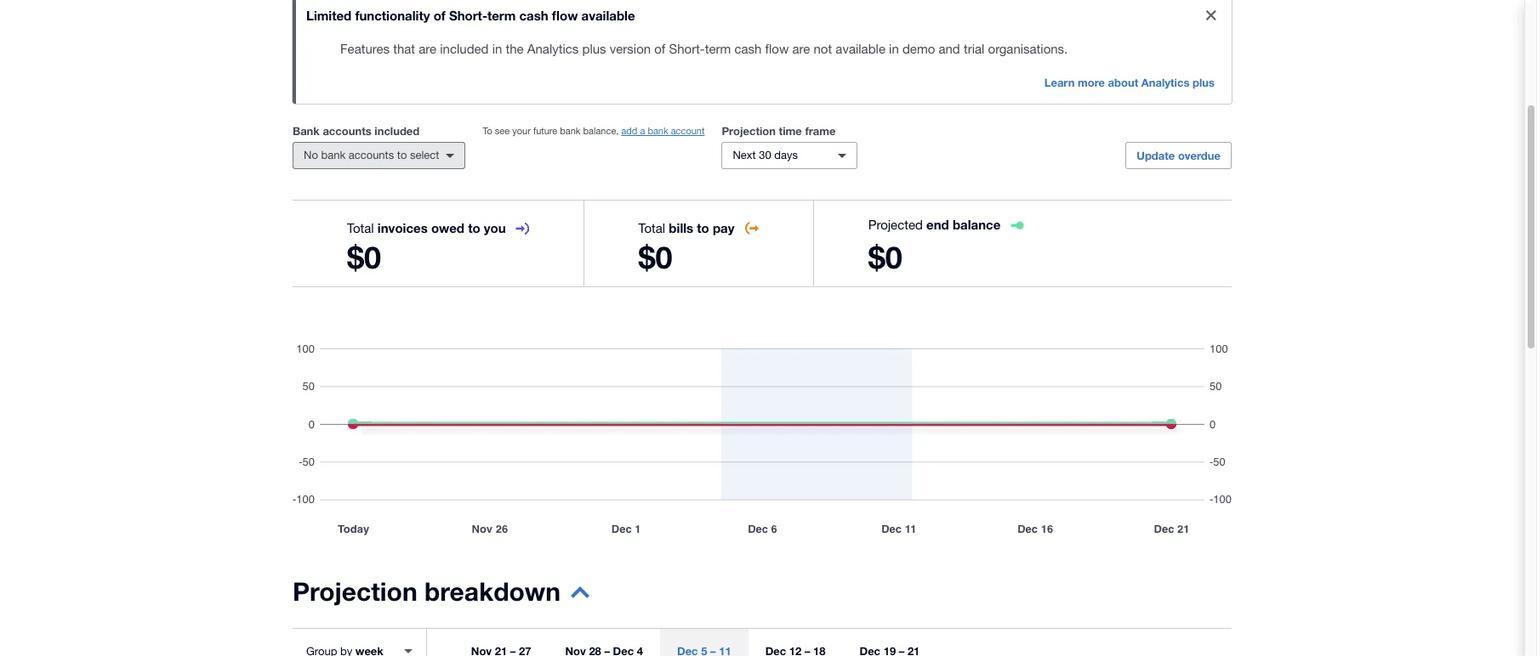 Task type: vqa. For each thing, say whether or not it's contained in the screenshot.
the Total corresponding to $0
yes



Task type: describe. For each thing, give the bounding box(es) containing it.
1 horizontal spatial of
[[654, 42, 665, 56]]

0 horizontal spatial short-
[[449, 8, 487, 23]]

accounts inside popup button
[[349, 149, 394, 162]]

2 are from the left
[[792, 42, 810, 56]]

0 horizontal spatial available
[[581, 8, 635, 23]]

days
[[774, 149, 798, 162]]

no
[[304, 149, 318, 162]]

functionality
[[355, 8, 430, 23]]

to inside total bills to pay $0
[[697, 220, 709, 236]]

that
[[393, 42, 415, 56]]

bills
[[669, 220, 693, 236]]

limited functionality of short-term cash flow available status
[[293, 0, 1232, 104]]

learn more about analytics plus
[[1044, 76, 1215, 89]]

update overdue button
[[1126, 142, 1232, 169]]

projection for projection breakdown
[[293, 577, 417, 607]]

features
[[340, 42, 390, 56]]

invoices
[[378, 220, 428, 236]]

included inside limited functionality of short-term cash flow available status
[[440, 42, 489, 56]]

limited
[[306, 8, 352, 23]]

frame
[[805, 124, 836, 138]]

1 horizontal spatial available
[[836, 42, 885, 56]]

0 vertical spatial accounts
[[323, 124, 371, 138]]

total for you
[[347, 221, 374, 236]]

1 vertical spatial term
[[705, 42, 731, 56]]

$0 inside the total invoices owed to you $0
[[347, 239, 381, 276]]

bank
[[293, 124, 320, 138]]

30
[[759, 149, 771, 162]]

1 horizontal spatial cash
[[734, 42, 762, 56]]

the
[[506, 42, 524, 56]]

to for no bank accounts to select
[[397, 149, 407, 162]]

total invoices owed to you $0
[[347, 220, 506, 276]]

2 in from the left
[[889, 42, 899, 56]]

organisations.
[[988, 42, 1068, 56]]

trial
[[964, 42, 984, 56]]

no bank accounts to select
[[304, 149, 439, 162]]

next 30 days button
[[722, 142, 858, 169]]

0 vertical spatial term
[[487, 8, 516, 23]]

close image
[[1194, 0, 1228, 32]]

overdue
[[1178, 149, 1221, 162]]

and
[[939, 42, 960, 56]]

0 horizontal spatial included
[[375, 124, 420, 138]]

about
[[1108, 76, 1138, 89]]

see
[[495, 126, 510, 136]]

breakdown
[[424, 577, 561, 607]]

balance
[[953, 217, 1001, 232]]



Task type: locate. For each thing, give the bounding box(es) containing it.
2 horizontal spatial bank
[[648, 126, 668, 136]]

of right "functionality"
[[434, 8, 446, 23]]

0 horizontal spatial plus
[[582, 42, 606, 56]]

plus left version
[[582, 42, 606, 56]]

cash up the in the top left of the page
[[519, 8, 548, 23]]

projected
[[868, 218, 923, 232]]

you
[[484, 220, 506, 236]]

projected end balance
[[868, 217, 1001, 232]]

add
[[621, 126, 637, 136]]

limited functionality of short-term cash flow available
[[306, 8, 635, 23]]

to
[[397, 149, 407, 162], [468, 220, 480, 236], [697, 220, 709, 236]]

total for $0
[[638, 221, 665, 236]]

0 vertical spatial projection
[[722, 124, 776, 138]]

bank right future
[[560, 126, 581, 136]]

total bills to pay $0
[[638, 220, 735, 276]]

0 horizontal spatial analytics
[[527, 42, 579, 56]]

available up version
[[581, 8, 635, 23]]

total inside the total invoices owed to you $0
[[347, 221, 374, 236]]

0 vertical spatial included
[[440, 42, 489, 56]]

accounts up no bank accounts to select
[[323, 124, 371, 138]]

account
[[671, 126, 705, 136]]

no bank accounts to select button
[[293, 142, 466, 169]]

to
[[483, 126, 492, 136]]

1 total from the left
[[347, 221, 374, 236]]

short- right version
[[669, 42, 705, 56]]

1 horizontal spatial short-
[[669, 42, 705, 56]]

projection time frame
[[722, 124, 836, 138]]

projection breakdown
[[293, 577, 561, 607]]

$0 down invoices
[[347, 239, 381, 276]]

bank right no
[[321, 149, 345, 162]]

1 vertical spatial flow
[[765, 42, 789, 56]]

analytics
[[527, 42, 579, 56], [1141, 76, 1190, 89]]

total
[[347, 221, 374, 236], [638, 221, 665, 236]]

balance,
[[583, 126, 619, 136]]

in left demo
[[889, 42, 899, 56]]

1 vertical spatial short-
[[669, 42, 705, 56]]

1 vertical spatial analytics
[[1141, 76, 1190, 89]]

pay
[[713, 220, 735, 236]]

projection breakdown button
[[293, 577, 589, 618]]

select
[[410, 149, 439, 162]]

short- right "functionality"
[[449, 8, 487, 23]]

are left not
[[792, 42, 810, 56]]

1 horizontal spatial plus
[[1193, 76, 1215, 89]]

1 vertical spatial of
[[654, 42, 665, 56]]

to left pay
[[697, 220, 709, 236]]

0 horizontal spatial to
[[397, 149, 407, 162]]

0 horizontal spatial are
[[419, 42, 436, 56]]

owed
[[431, 220, 464, 236]]

to inside no bank accounts to select popup button
[[397, 149, 407, 162]]

0 vertical spatial short-
[[449, 8, 487, 23]]

future
[[533, 126, 557, 136]]

analytics right the in the top left of the page
[[527, 42, 579, 56]]

to inside the total invoices owed to you $0
[[468, 220, 480, 236]]

$0 down projected
[[868, 239, 902, 276]]

2 horizontal spatial $0
[[868, 239, 902, 276]]

bank inside popup button
[[321, 149, 345, 162]]

total left bills
[[638, 221, 665, 236]]

1 vertical spatial projection
[[293, 577, 417, 607]]

0 horizontal spatial in
[[492, 42, 502, 56]]

in left the in the top left of the page
[[492, 42, 502, 56]]

flow
[[552, 8, 578, 23], [765, 42, 789, 56]]

are right "that" at left
[[419, 42, 436, 56]]

1 horizontal spatial are
[[792, 42, 810, 56]]

0 horizontal spatial term
[[487, 8, 516, 23]]

0 horizontal spatial of
[[434, 8, 446, 23]]

to left the you
[[468, 220, 480, 236]]

0 horizontal spatial cash
[[519, 8, 548, 23]]

of right version
[[654, 42, 665, 56]]

$0
[[347, 239, 381, 276], [638, 239, 672, 276], [868, 239, 902, 276]]

update overdue
[[1137, 149, 1221, 162]]

1 horizontal spatial projection
[[722, 124, 776, 138]]

accounts down bank accounts included
[[349, 149, 394, 162]]

projection inside button
[[293, 577, 417, 607]]

next
[[733, 149, 756, 162]]

2 horizontal spatial to
[[697, 220, 709, 236]]

0 vertical spatial plus
[[582, 42, 606, 56]]

bank accounts included
[[293, 124, 420, 138]]

0 horizontal spatial flow
[[552, 8, 578, 23]]

learn more about analytics plus link
[[1034, 70, 1225, 97]]

1 horizontal spatial $0
[[638, 239, 672, 276]]

end
[[926, 217, 949, 232]]

not
[[814, 42, 832, 56]]

0 vertical spatial of
[[434, 8, 446, 23]]

0 vertical spatial flow
[[552, 8, 578, 23]]

0 horizontal spatial $0
[[347, 239, 381, 276]]

0 vertical spatial cash
[[519, 8, 548, 23]]

term
[[487, 8, 516, 23], [705, 42, 731, 56]]

your
[[512, 126, 531, 136]]

short-
[[449, 8, 487, 23], [669, 42, 705, 56]]

version
[[610, 42, 651, 56]]

next 30 days
[[733, 149, 798, 162]]

total left invoices
[[347, 221, 374, 236]]

available
[[581, 8, 635, 23], [836, 42, 885, 56]]

0 horizontal spatial total
[[347, 221, 374, 236]]

a
[[640, 126, 645, 136]]

to for total invoices owed to you $0
[[468, 220, 480, 236]]

update
[[1137, 149, 1175, 162]]

to see your future bank balance, add a bank account
[[483, 126, 705, 136]]

included down 'limited functionality of short-term cash flow available'
[[440, 42, 489, 56]]

of
[[434, 8, 446, 23], [654, 42, 665, 56]]

1 horizontal spatial included
[[440, 42, 489, 56]]

1 vertical spatial included
[[375, 124, 420, 138]]

1 vertical spatial available
[[836, 42, 885, 56]]

bank
[[560, 126, 581, 136], [648, 126, 668, 136], [321, 149, 345, 162]]

projection
[[722, 124, 776, 138], [293, 577, 417, 607]]

2 $0 from the left
[[638, 239, 672, 276]]

$0 inside total bills to pay $0
[[638, 239, 672, 276]]

0 horizontal spatial projection
[[293, 577, 417, 607]]

cash left not
[[734, 42, 762, 56]]

demo
[[902, 42, 935, 56]]

1 vertical spatial plus
[[1193, 76, 1215, 89]]

time
[[779, 124, 802, 138]]

1 horizontal spatial analytics
[[1141, 76, 1190, 89]]

analytics right about
[[1141, 76, 1190, 89]]

2 total from the left
[[638, 221, 665, 236]]

plus down close icon on the top
[[1193, 76, 1215, 89]]

available right not
[[836, 42, 885, 56]]

3 $0 from the left
[[868, 239, 902, 276]]

1 vertical spatial cash
[[734, 42, 762, 56]]

more
[[1078, 76, 1105, 89]]

total inside total bills to pay $0
[[638, 221, 665, 236]]

cash
[[519, 8, 548, 23], [734, 42, 762, 56]]

included up no bank accounts to select popup button
[[375, 124, 420, 138]]

1 $0 from the left
[[347, 239, 381, 276]]

accounts
[[323, 124, 371, 138], [349, 149, 394, 162]]

are
[[419, 42, 436, 56], [792, 42, 810, 56]]

1 in from the left
[[492, 42, 502, 56]]

1 horizontal spatial term
[[705, 42, 731, 56]]

$0 down bills
[[638, 239, 672, 276]]

1 horizontal spatial total
[[638, 221, 665, 236]]

1 vertical spatial accounts
[[349, 149, 394, 162]]

0 vertical spatial analytics
[[527, 42, 579, 56]]

bank right "a"
[[648, 126, 668, 136]]

add a bank account link
[[621, 126, 705, 136]]

to left select at the top left of page
[[397, 149, 407, 162]]

in
[[492, 42, 502, 56], [889, 42, 899, 56]]

1 horizontal spatial bank
[[560, 126, 581, 136]]

0 vertical spatial available
[[581, 8, 635, 23]]

features that are included in the analytics plus version of short-term cash flow are not available in demo and trial organisations.
[[340, 42, 1068, 56]]

included
[[440, 42, 489, 56], [375, 124, 420, 138]]

0 horizontal spatial bank
[[321, 149, 345, 162]]

1 horizontal spatial to
[[468, 220, 480, 236]]

projection for projection time frame
[[722, 124, 776, 138]]

1 horizontal spatial flow
[[765, 42, 789, 56]]

1 are from the left
[[419, 42, 436, 56]]

1 horizontal spatial in
[[889, 42, 899, 56]]

plus
[[582, 42, 606, 56], [1193, 76, 1215, 89]]

learn
[[1044, 76, 1075, 89]]



